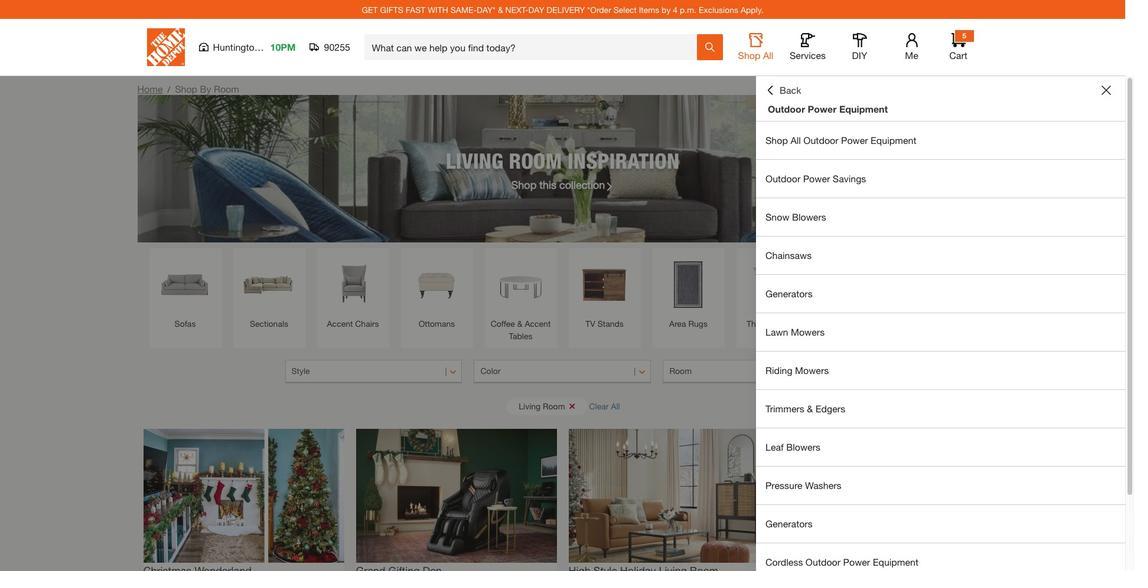 Task type: vqa. For each thing, say whether or not it's contained in the screenshot.
the bottom IN
no



Task type: locate. For each thing, give the bounding box(es) containing it.
services button
[[789, 33, 827, 61]]

generators up cordless
[[766, 519, 813, 530]]

blowers inside leaf blowers link
[[786, 442, 821, 453]]

shop left this
[[511, 178, 537, 191]]

room down color button
[[543, 401, 565, 411]]

shop inside button
[[738, 50, 761, 61]]

room
[[214, 83, 239, 95], [509, 148, 562, 173], [670, 366, 692, 376], [543, 401, 565, 411]]

riding
[[766, 365, 793, 376]]

& for coffee & accent tables
[[517, 319, 523, 329]]

equipment inside 'link'
[[871, 135, 916, 146]]

throw pillows image
[[742, 255, 802, 315]]

/
[[167, 84, 170, 95]]

park
[[262, 41, 282, 53]]

blowers
[[792, 211, 826, 223], [786, 442, 821, 453]]

menu
[[756, 122, 1125, 572]]

shop this collection
[[511, 178, 605, 191]]

accent chairs
[[327, 319, 379, 329]]

all inside the clear all button
[[611, 401, 620, 411]]

1 vertical spatial generators
[[766, 519, 813, 530]]

all
[[763, 50, 773, 61], [791, 135, 801, 146], [611, 401, 620, 411]]

ottomans link
[[407, 255, 467, 330]]

shop for shop all
[[738, 50, 761, 61]]

same-
[[451, 4, 477, 14]]

shop all button
[[737, 33, 775, 61]]

blowers right snow
[[792, 211, 826, 223]]

2 horizontal spatial &
[[807, 403, 813, 415]]

1 horizontal spatial &
[[517, 319, 523, 329]]

2 vertical spatial &
[[807, 403, 813, 415]]

& for trimmers & edgers
[[807, 403, 813, 415]]

style button
[[285, 360, 462, 384]]

& inside 'link'
[[807, 403, 813, 415]]

2 vertical spatial all
[[611, 401, 620, 411]]

2 accent from the left
[[525, 319, 551, 329]]

all right clear
[[611, 401, 620, 411]]

all inside shop all button
[[763, 50, 773, 61]]

sectionals link
[[239, 255, 299, 330]]

me
[[905, 50, 918, 61]]

blowers inside snow blowers link
[[792, 211, 826, 223]]

0 vertical spatial generators link
[[756, 275, 1125, 313]]

pressure
[[766, 480, 803, 491]]

accent left chairs
[[327, 319, 353, 329]]

& left edgers
[[807, 403, 813, 415]]

tv
[[586, 319, 595, 329]]

riding mowers link
[[756, 352, 1125, 390]]

shop down the apply.
[[738, 50, 761, 61]]

& up tables
[[517, 319, 523, 329]]

tv stands link
[[574, 255, 635, 330]]

mowers right lawn
[[791, 327, 825, 338]]

lawn mowers
[[766, 327, 825, 338]]

mowers right riding
[[795, 365, 829, 376]]

living room button
[[507, 398, 588, 416]]

throw
[[747, 319, 770, 329]]

generators up pillows
[[766, 288, 813, 299]]

living room
[[519, 401, 565, 411]]

1 horizontal spatial living
[[519, 401, 541, 411]]

0 horizontal spatial living
[[446, 148, 503, 173]]

sofas
[[175, 319, 196, 329]]

sectionals image
[[239, 255, 299, 315]]

lawn mowers link
[[756, 314, 1125, 351]]

all up outdoor power savings
[[791, 135, 801, 146]]

0 horizontal spatial accent
[[327, 319, 353, 329]]

living inside living room button
[[519, 401, 541, 411]]

savings
[[833, 173, 866, 184]]

1 vertical spatial all
[[791, 135, 801, 146]]

throw blankets image
[[826, 255, 886, 315]]

0 vertical spatial living
[[446, 148, 503, 173]]

style
[[292, 366, 310, 376]]

room right by
[[214, 83, 239, 95]]

all inside shop all outdoor power equipment 'link'
[[791, 135, 801, 146]]

tables
[[509, 331, 533, 341]]

edgers
[[816, 403, 845, 415]]

trimmers
[[766, 403, 804, 415]]

generators
[[766, 288, 813, 299], [766, 519, 813, 530]]

area rugs image
[[658, 255, 719, 315]]

2 generators from the top
[[766, 519, 813, 530]]

living
[[446, 148, 503, 173], [519, 401, 541, 411]]

0 vertical spatial &
[[498, 4, 503, 14]]

1 horizontal spatial all
[[763, 50, 773, 61]]

items
[[639, 4, 659, 14]]

shop down back "button" in the top right of the page
[[766, 135, 788, 146]]

5
[[962, 31, 966, 40]]

leaf
[[766, 442, 784, 453]]

power
[[808, 103, 837, 115], [841, 135, 868, 146], [803, 173, 830, 184], [843, 557, 870, 568]]

shop
[[738, 50, 761, 61], [175, 83, 197, 95], [766, 135, 788, 146], [511, 178, 537, 191]]

room inside room button
[[670, 366, 692, 376]]

mowers
[[791, 327, 825, 338], [795, 365, 829, 376]]

accent inside coffee & accent tables
[[525, 319, 551, 329]]

blowers for leaf blowers
[[786, 442, 821, 453]]

riding mowers
[[766, 365, 829, 376]]

0 vertical spatial equipment
[[839, 103, 888, 115]]

equipment
[[839, 103, 888, 115], [871, 135, 916, 146], [873, 557, 919, 568]]

1 vertical spatial &
[[517, 319, 523, 329]]

pressure washers
[[766, 480, 842, 491]]

1 vertical spatial blowers
[[786, 442, 821, 453]]

accent
[[327, 319, 353, 329], [525, 319, 551, 329]]

accent up tables
[[525, 319, 551, 329]]

0 vertical spatial mowers
[[791, 327, 825, 338]]

pillows
[[772, 319, 798, 329]]

outdoor down outdoor power equipment
[[804, 135, 839, 146]]

area rugs link
[[658, 255, 719, 330]]

coffee & accent tables link
[[491, 255, 551, 343]]

cordless outdoor power equipment link
[[756, 544, 1125, 572]]

drawer close image
[[1102, 86, 1111, 95]]

&
[[498, 4, 503, 14], [517, 319, 523, 329], [807, 403, 813, 415]]

generators link up cordless outdoor power equipment link on the right
[[756, 506, 1125, 543]]

shop all
[[738, 50, 773, 61]]

1 vertical spatial generators link
[[756, 506, 1125, 543]]

generators link down chainsaws link
[[756, 275, 1125, 313]]

& inside coffee & accent tables
[[517, 319, 523, 329]]

all up back "button" in the top right of the page
[[763, 50, 773, 61]]

room inside living room button
[[543, 401, 565, 411]]

outdoor down back "button" in the top right of the page
[[768, 103, 805, 115]]

sofas image
[[155, 255, 215, 315]]

generators for 1st generators link from the top of the page
[[766, 288, 813, 299]]

shop all outdoor power equipment
[[766, 135, 916, 146]]

rugs
[[688, 319, 708, 329]]

chainsaws link
[[756, 237, 1125, 275]]

1 vertical spatial mowers
[[795, 365, 829, 376]]

2 horizontal spatial all
[[791, 135, 801, 146]]

generators for second generators link from the top of the page
[[766, 519, 813, 530]]

0 horizontal spatial all
[[611, 401, 620, 411]]

by
[[662, 4, 671, 14]]

0 vertical spatial all
[[763, 50, 773, 61]]

generators link
[[756, 275, 1125, 313], [756, 506, 1125, 543]]

& right day*
[[498, 4, 503, 14]]

1 horizontal spatial accent
[[525, 319, 551, 329]]

shop for shop all outdoor power equipment
[[766, 135, 788, 146]]

all for shop all outdoor power equipment
[[791, 135, 801, 146]]

next-
[[505, 4, 528, 14]]

90255
[[324, 41, 350, 53]]

0 vertical spatial generators
[[766, 288, 813, 299]]

exclusions
[[699, 4, 738, 14]]

shop inside 'link'
[[766, 135, 788, 146]]

0 vertical spatial blowers
[[792, 211, 826, 223]]

0 horizontal spatial &
[[498, 4, 503, 14]]

1 vertical spatial living
[[519, 401, 541, 411]]

blowers right leaf
[[786, 442, 821, 453]]

room down area
[[670, 366, 692, 376]]

stretchy image image
[[143, 429, 344, 563], [356, 429, 557, 563], [569, 429, 769, 563], [781, 429, 982, 563]]

curtains & drapes image
[[910, 255, 970, 315]]

1 generators from the top
[[766, 288, 813, 299]]

room up this
[[509, 148, 562, 173]]

apply.
[[741, 4, 764, 14]]

1 vertical spatial equipment
[[871, 135, 916, 146]]

leaf blowers
[[766, 442, 821, 453]]

coffee
[[491, 319, 515, 329]]



Task type: describe. For each thing, give the bounding box(es) containing it.
stands
[[598, 319, 624, 329]]

shop all outdoor power equipment link
[[756, 122, 1125, 159]]

huntington
[[213, 41, 260, 53]]

shop this collection link
[[511, 177, 614, 193]]

trimmers & edgers link
[[756, 390, 1125, 428]]

90255 button
[[310, 41, 351, 53]]

clear
[[589, 401, 609, 411]]

huntington park
[[213, 41, 282, 53]]

trimmers & edgers
[[766, 403, 845, 415]]

area rugs
[[669, 319, 708, 329]]

living for living room
[[519, 401, 541, 411]]

ottomans image
[[407, 255, 467, 315]]

throw pillows link
[[742, 255, 802, 330]]

*order
[[587, 4, 611, 14]]

sofas link
[[155, 255, 215, 330]]

mowers for lawn mowers
[[791, 327, 825, 338]]

outdoor right cordless
[[806, 557, 841, 568]]

outdoor up snow
[[766, 173, 801, 184]]

feedback link image
[[1118, 200, 1134, 263]]

fast
[[406, 4, 425, 14]]

outdoor power equipment
[[768, 103, 888, 115]]

4
[[673, 4, 678, 14]]

home link
[[137, 83, 163, 95]]

tv stands image
[[574, 255, 635, 315]]

snow blowers link
[[756, 198, 1125, 236]]

get
[[362, 4, 378, 14]]

this
[[540, 178, 556, 191]]

accent chairs link
[[323, 255, 383, 330]]

cart 5
[[949, 31, 967, 61]]

home / shop by room
[[137, 83, 239, 95]]

1 stretchy image image from the left
[[143, 429, 344, 563]]

room button
[[663, 360, 840, 384]]

coffee & accent tables image
[[491, 255, 551, 315]]

all for shop all
[[763, 50, 773, 61]]

back
[[780, 84, 801, 96]]

area
[[669, 319, 686, 329]]

pressure washers link
[[756, 467, 1125, 505]]

outdoor power savings
[[766, 173, 866, 184]]

snow
[[766, 211, 790, 223]]

services
[[790, 50, 826, 61]]

menu containing shop all outdoor power equipment
[[756, 122, 1125, 572]]

living for living room inspiration
[[446, 148, 503, 173]]

2 generators link from the top
[[756, 506, 1125, 543]]

gifts
[[380, 4, 403, 14]]

diy button
[[841, 33, 879, 61]]

outdoor inside 'link'
[[804, 135, 839, 146]]

diy
[[852, 50, 867, 61]]

delivery
[[547, 4, 585, 14]]

What can we help you find today? search field
[[372, 35, 696, 60]]

2 stretchy image image from the left
[[356, 429, 557, 563]]

2 vertical spatial equipment
[[873, 557, 919, 568]]

home
[[137, 83, 163, 95]]

1 generators link from the top
[[756, 275, 1125, 313]]

chainsaws
[[766, 250, 812, 261]]

cordless outdoor power equipment
[[766, 557, 919, 568]]

lawn
[[766, 327, 788, 338]]

1 accent from the left
[[327, 319, 353, 329]]

throw pillows
[[747, 319, 798, 329]]

shop right /
[[175, 83, 197, 95]]

with
[[428, 4, 448, 14]]

day
[[528, 4, 544, 14]]

4 stretchy image image from the left
[[781, 429, 982, 563]]

shop for shop this collection
[[511, 178, 537, 191]]

washers
[[805, 480, 842, 491]]

chairs
[[355, 319, 379, 329]]

coffee & accent tables
[[491, 319, 551, 341]]

get gifts fast with same-day* & next-day delivery *order select items by 4 p.m. exclusions apply.
[[362, 4, 764, 14]]

blowers for snow blowers
[[792, 211, 826, 223]]

color
[[481, 366, 501, 376]]

select
[[614, 4, 637, 14]]

collection
[[559, 178, 605, 191]]

back button
[[766, 84, 801, 96]]

3 stretchy image image from the left
[[569, 429, 769, 563]]

p.m.
[[680, 4, 696, 14]]

outdoor power savings link
[[756, 160, 1125, 198]]

power inside 'link'
[[841, 135, 868, 146]]

living room inspiration
[[446, 148, 679, 173]]

10pm
[[270, 41, 296, 53]]

the home depot logo image
[[147, 28, 185, 66]]

all for clear all
[[611, 401, 620, 411]]

cordless
[[766, 557, 803, 568]]

me button
[[893, 33, 931, 61]]

clear all
[[589, 401, 620, 411]]

cart
[[949, 50, 967, 61]]

day*
[[477, 4, 496, 14]]

color button
[[474, 360, 651, 384]]

snow blowers
[[766, 211, 826, 223]]

accent chairs image
[[323, 255, 383, 315]]

ottomans
[[419, 319, 455, 329]]

mowers for riding mowers
[[795, 365, 829, 376]]

inspiration
[[568, 148, 679, 173]]

leaf blowers link
[[756, 429, 1125, 467]]



